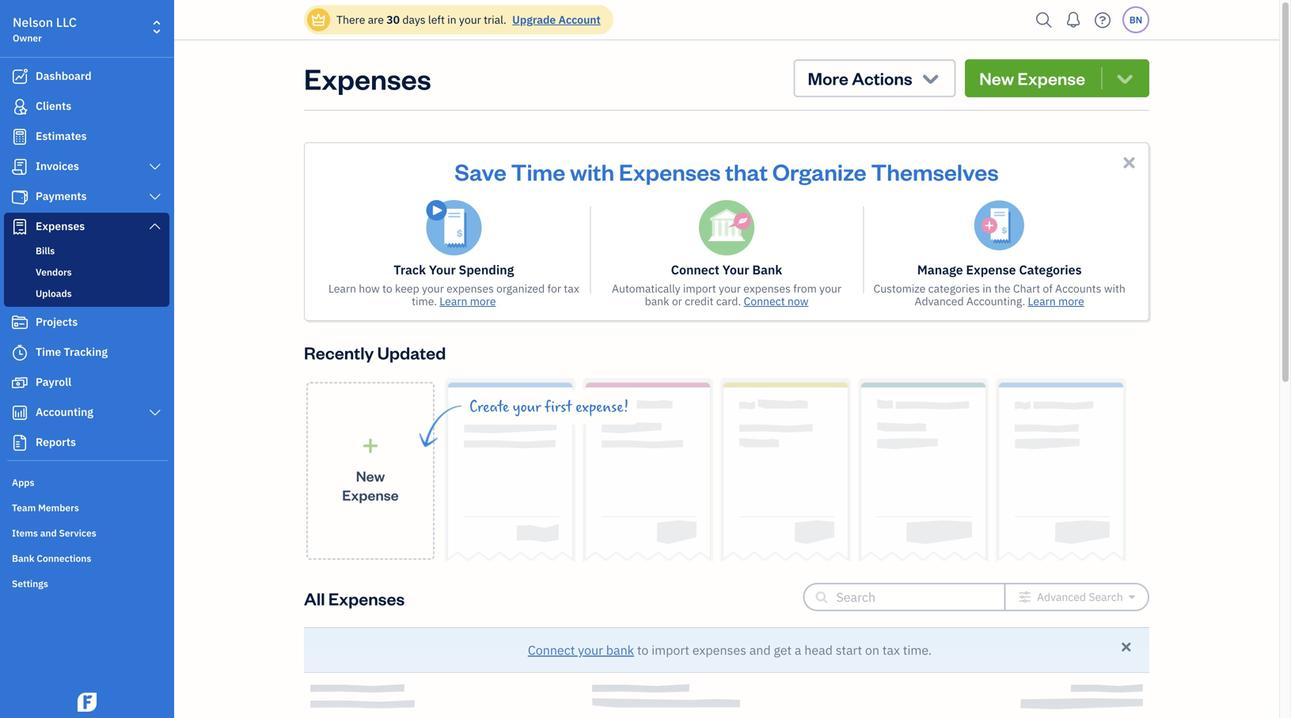 Task type: locate. For each thing, give the bounding box(es) containing it.
categories
[[928, 281, 980, 296]]

payroll link
[[4, 369, 169, 397]]

1 vertical spatial connect
[[744, 294, 785, 309]]

2 vertical spatial chevron large down image
[[148, 407, 162, 420]]

expenses inside 'link'
[[36, 219, 85, 234]]

0 vertical spatial to
[[382, 281, 392, 296]]

more down spending
[[470, 294, 496, 309]]

connect
[[671, 262, 720, 278], [744, 294, 785, 309], [528, 642, 575, 659]]

learn left how
[[328, 281, 356, 296]]

clients link
[[4, 93, 169, 121]]

apps
[[12, 477, 34, 489]]

learn more for spending
[[440, 294, 496, 309]]

import
[[683, 281, 716, 296], [652, 642, 689, 659]]

expenses
[[447, 281, 494, 296], [743, 281, 791, 296], [692, 642, 746, 659]]

Search text field
[[836, 585, 979, 610]]

1 vertical spatial to
[[637, 642, 649, 659]]

0 horizontal spatial time.
[[412, 294, 437, 309]]

1 horizontal spatial bank
[[645, 294, 669, 309]]

2 horizontal spatial connect
[[744, 294, 785, 309]]

2 vertical spatial expense
[[342, 486, 399, 504]]

1 vertical spatial chevron large down image
[[148, 191, 162, 203]]

project image
[[10, 315, 29, 331]]

1 horizontal spatial connect
[[671, 262, 720, 278]]

bank down items
[[12, 553, 34, 565]]

recently updated
[[304, 342, 446, 364]]

search image
[[1032, 8, 1057, 32]]

1 chevron large down image from the top
[[148, 161, 162, 173]]

items and services link
[[4, 521, 169, 545]]

0 horizontal spatial expense
[[342, 486, 399, 504]]

in left the
[[983, 281, 992, 296]]

apps link
[[4, 470, 169, 494]]

1 vertical spatial in
[[983, 281, 992, 296]]

time. down track
[[412, 294, 437, 309]]

new expense inside new expense button
[[979, 67, 1085, 89]]

bank inside main element
[[12, 553, 34, 565]]

2 horizontal spatial expense
[[1018, 67, 1085, 89]]

1 horizontal spatial more
[[1058, 294, 1084, 309]]

to
[[382, 281, 392, 296], [637, 642, 649, 659]]

1 vertical spatial bank
[[12, 553, 34, 565]]

0 vertical spatial chevron large down image
[[148, 161, 162, 173]]

learn inside learn how to keep your expenses organized for tax time.
[[328, 281, 356, 296]]

connect your bank button
[[528, 641, 634, 660]]

automatically import your expenses from your bank or credit card.
[[612, 281, 842, 309]]

expense up the
[[966, 262, 1016, 278]]

0 vertical spatial close image
[[1120, 154, 1138, 172]]

connect for connect now
[[744, 294, 785, 309]]

0 vertical spatial and
[[40, 527, 57, 540]]

2 learn more from the left
[[1028, 294, 1084, 309]]

estimates
[[36, 129, 87, 143]]

and inside main element
[[40, 527, 57, 540]]

now
[[788, 294, 809, 309]]

time.
[[412, 294, 437, 309], [903, 642, 932, 659]]

bn button
[[1123, 6, 1149, 33]]

services
[[59, 527, 96, 540]]

your up the "automatically import your expenses from your bank or credit card."
[[723, 262, 749, 278]]

items
[[12, 527, 38, 540]]

expense for plus image
[[342, 486, 399, 504]]

0 vertical spatial new expense
[[979, 67, 1085, 89]]

1 vertical spatial and
[[749, 642, 771, 659]]

1 horizontal spatial your
[[723, 262, 749, 278]]

1 vertical spatial close image
[[1119, 640, 1134, 655]]

to right connect your bank button
[[637, 642, 649, 659]]

0 vertical spatial import
[[683, 281, 716, 296]]

new expense down search icon
[[979, 67, 1085, 89]]

1 vertical spatial new
[[356, 467, 385, 485]]

organized
[[496, 281, 545, 296]]

team
[[12, 502, 36, 515]]

estimate image
[[10, 129, 29, 145]]

estimates link
[[4, 123, 169, 151]]

1 horizontal spatial new expense
[[979, 67, 1085, 89]]

new down plus image
[[356, 467, 385, 485]]

learn down track your spending
[[440, 294, 467, 309]]

connect now
[[744, 294, 809, 309]]

connect your bank
[[671, 262, 782, 278]]

0 horizontal spatial new expense
[[342, 467, 399, 504]]

more actions
[[808, 67, 912, 89]]

expenses down spending
[[447, 281, 494, 296]]

1 horizontal spatial new
[[979, 67, 1014, 89]]

there
[[336, 12, 365, 27]]

start
[[836, 642, 862, 659]]

0 horizontal spatial to
[[382, 281, 392, 296]]

payments
[[36, 189, 87, 203]]

your for track
[[429, 262, 456, 278]]

more for spending
[[470, 294, 496, 309]]

connect for connect your bank
[[671, 262, 720, 278]]

2 horizontal spatial learn
[[1028, 294, 1056, 309]]

tax right on
[[882, 642, 900, 659]]

dashboard link
[[4, 63, 169, 91]]

0 vertical spatial time
[[511, 157, 565, 186]]

new expense link
[[306, 382, 435, 560]]

settings link
[[4, 572, 169, 595]]

new expense
[[979, 67, 1085, 89], [342, 467, 399, 504]]

2 chevron large down image from the top
[[148, 191, 162, 203]]

expense down plus image
[[342, 486, 399, 504]]

your inside learn how to keep your expenses organized for tax time.
[[422, 281, 444, 296]]

time
[[511, 157, 565, 186], [36, 345, 61, 359]]

0 vertical spatial bank
[[752, 262, 782, 278]]

expenses left from
[[743, 281, 791, 296]]

1 your from the left
[[429, 262, 456, 278]]

3 chevron large down image from the top
[[148, 407, 162, 420]]

1 horizontal spatial to
[[637, 642, 649, 659]]

expense
[[1018, 67, 1085, 89], [966, 262, 1016, 278], [342, 486, 399, 504]]

payments link
[[4, 183, 169, 211]]

bank
[[752, 262, 782, 278], [12, 553, 34, 565]]

0 vertical spatial bank
[[645, 294, 669, 309]]

1 vertical spatial new expense
[[342, 467, 399, 504]]

track your spending image
[[426, 200, 482, 256]]

plus image
[[361, 438, 380, 454]]

expenses right all
[[328, 588, 405, 610]]

expenses inside the "automatically import your expenses from your bank or credit card."
[[743, 281, 791, 296]]

and
[[40, 527, 57, 540], [749, 642, 771, 659]]

0 vertical spatial new
[[979, 67, 1014, 89]]

bank up connect now
[[752, 262, 782, 278]]

your
[[459, 12, 481, 27], [422, 281, 444, 296], [719, 281, 741, 296], [819, 281, 842, 296], [513, 399, 541, 416], [578, 642, 603, 659]]

learn more for categories
[[1028, 294, 1084, 309]]

timer image
[[10, 345, 29, 361]]

client image
[[10, 99, 29, 115]]

0 horizontal spatial and
[[40, 527, 57, 540]]

team members link
[[4, 496, 169, 519]]

the
[[994, 281, 1011, 296]]

2 vertical spatial connect
[[528, 642, 575, 659]]

tax right for
[[564, 281, 579, 296]]

chevrondown image
[[1114, 67, 1136, 89]]

and right items
[[40, 527, 57, 540]]

on
[[865, 642, 879, 659]]

invoices
[[36, 159, 79, 173]]

chevron large down image
[[148, 161, 162, 173], [148, 191, 162, 203], [148, 407, 162, 420]]

bank connections link
[[4, 546, 169, 570]]

learn more down categories
[[1028, 294, 1084, 309]]

0 horizontal spatial bank
[[12, 553, 34, 565]]

1 horizontal spatial tax
[[882, 642, 900, 659]]

new expense inside new expense link
[[342, 467, 399, 504]]

learn more down track your spending
[[440, 294, 496, 309]]

new right chevrondown icon
[[979, 67, 1014, 89]]

1 vertical spatial with
[[1104, 281, 1126, 296]]

expense down search icon
[[1018, 67, 1085, 89]]

1 horizontal spatial in
[[983, 281, 992, 296]]

time. right on
[[903, 642, 932, 659]]

0 vertical spatial connect
[[671, 262, 720, 278]]

spending
[[459, 262, 514, 278]]

1 horizontal spatial learn
[[440, 294, 467, 309]]

expenses up bills
[[36, 219, 85, 234]]

and left get
[[749, 642, 771, 659]]

0 vertical spatial with
[[570, 157, 614, 186]]

time right timer image
[[36, 345, 61, 359]]

themselves
[[871, 157, 999, 186]]

0 horizontal spatial learn
[[328, 281, 356, 296]]

accounting.
[[967, 294, 1025, 309]]

0 horizontal spatial your
[[429, 262, 456, 278]]

new expense button
[[965, 59, 1149, 97]]

clients
[[36, 99, 71, 113]]

with inside the 'customize categories in the chart of accounts with advanced accounting.'
[[1104, 281, 1126, 296]]

0 vertical spatial in
[[447, 12, 456, 27]]

keep
[[395, 281, 419, 296]]

learn down categories
[[1028, 294, 1056, 309]]

time right save
[[511, 157, 565, 186]]

learn for manage expense categories
[[1028, 294, 1056, 309]]

0 horizontal spatial bank
[[606, 642, 634, 659]]

expenses left that
[[619, 157, 721, 186]]

left
[[428, 12, 445, 27]]

crown image
[[310, 11, 327, 28]]

learn more
[[440, 294, 496, 309], [1028, 294, 1084, 309]]

customize
[[874, 281, 926, 296]]

automatically
[[612, 281, 681, 296]]

close image
[[1120, 154, 1138, 172], [1119, 640, 1134, 655]]

1 vertical spatial expense
[[966, 262, 1016, 278]]

0 horizontal spatial new
[[356, 467, 385, 485]]

1 horizontal spatial bank
[[752, 262, 782, 278]]

1 vertical spatial time
[[36, 345, 61, 359]]

0 horizontal spatial time
[[36, 345, 61, 359]]

uploads link
[[7, 284, 166, 303]]

bank
[[645, 294, 669, 309], [606, 642, 634, 659]]

expenses inside learn how to keep your expenses organized for tax time.
[[447, 281, 494, 296]]

1 vertical spatial time.
[[903, 642, 932, 659]]

your
[[429, 262, 456, 278], [723, 262, 749, 278]]

1 vertical spatial tax
[[882, 642, 900, 659]]

manage expense categories image
[[974, 200, 1025, 251]]

2 your from the left
[[723, 262, 749, 278]]

new
[[979, 67, 1014, 89], [356, 467, 385, 485]]

expenses left get
[[692, 642, 746, 659]]

report image
[[10, 435, 29, 451]]

1 horizontal spatial expense
[[966, 262, 1016, 278]]

1 more from the left
[[470, 294, 496, 309]]

2 more from the left
[[1058, 294, 1084, 309]]

0 horizontal spatial learn more
[[440, 294, 496, 309]]

freshbooks image
[[74, 693, 100, 712]]

in
[[447, 12, 456, 27], [983, 281, 992, 296]]

recently
[[304, 342, 374, 364]]

manage expense categories
[[917, 262, 1082, 278]]

chevron large down image inside payments link
[[148, 191, 162, 203]]

1 horizontal spatial learn more
[[1028, 294, 1084, 309]]

customize categories in the chart of accounts with advanced accounting.
[[874, 281, 1126, 309]]

in right left
[[447, 12, 456, 27]]

0 vertical spatial tax
[[564, 281, 579, 296]]

all expenses
[[304, 588, 405, 610]]

1 horizontal spatial with
[[1104, 281, 1126, 296]]

create
[[469, 399, 509, 416]]

track
[[394, 262, 426, 278]]

more right the of
[[1058, 294, 1084, 309]]

0 horizontal spatial more
[[470, 294, 496, 309]]

llc
[[56, 14, 77, 30]]

to right how
[[382, 281, 392, 296]]

more
[[470, 294, 496, 309], [1058, 294, 1084, 309]]

new expense down plus image
[[342, 467, 399, 504]]

0 vertical spatial expense
[[1018, 67, 1085, 89]]

time inside main element
[[36, 345, 61, 359]]

expense!
[[576, 399, 629, 416]]

0 horizontal spatial tax
[[564, 281, 579, 296]]

your up learn how to keep your expenses organized for tax time.
[[429, 262, 456, 278]]

0 vertical spatial time.
[[412, 294, 437, 309]]

1 learn more from the left
[[440, 294, 496, 309]]

learn
[[328, 281, 356, 296], [440, 294, 467, 309], [1028, 294, 1056, 309]]



Task type: vqa. For each thing, say whether or not it's contained in the screenshot.
loading.
no



Task type: describe. For each thing, give the bounding box(es) containing it.
dashboard image
[[10, 69, 29, 85]]

bank inside the "automatically import your expenses from your bank or credit card."
[[645, 294, 669, 309]]

connections
[[37, 553, 91, 565]]

a
[[795, 642, 802, 659]]

owner
[[13, 32, 42, 44]]

save time with expenses that organize themselves
[[455, 157, 999, 186]]

chevron large down image for payments
[[148, 191, 162, 203]]

from
[[793, 281, 817, 296]]

accounting
[[36, 405, 93, 420]]

time tracking link
[[4, 339, 169, 367]]

more for categories
[[1058, 294, 1084, 309]]

bills link
[[7, 241, 166, 260]]

chevrondown image
[[920, 67, 942, 89]]

money image
[[10, 375, 29, 391]]

save
[[455, 157, 507, 186]]

invoice image
[[10, 159, 29, 175]]

chart
[[1013, 281, 1040, 296]]

expenses for and
[[692, 642, 746, 659]]

nelson llc owner
[[13, 14, 77, 44]]

organize
[[773, 157, 867, 186]]

expenses down are
[[304, 59, 431, 97]]

more
[[808, 67, 849, 89]]

nelson
[[13, 14, 53, 30]]

vendors link
[[7, 263, 166, 282]]

chevron large down image for accounting
[[148, 407, 162, 420]]

30
[[387, 12, 400, 27]]

connect your bank image
[[699, 200, 754, 256]]

credit
[[685, 294, 714, 309]]

or
[[672, 294, 682, 309]]

1 horizontal spatial time.
[[903, 642, 932, 659]]

dashboard
[[36, 68, 92, 83]]

in inside the 'customize categories in the chart of accounts with advanced accounting.'
[[983, 281, 992, 296]]

to inside learn how to keep your expenses organized for tax time.
[[382, 281, 392, 296]]

items and services
[[12, 527, 96, 540]]

learn for track your spending
[[440, 294, 467, 309]]

reports link
[[4, 429, 169, 458]]

how
[[359, 281, 380, 296]]

team members
[[12, 502, 79, 515]]

more actions button
[[794, 59, 956, 97]]

1 horizontal spatial time
[[511, 157, 565, 186]]

bills
[[36, 245, 55, 257]]

expenses link
[[4, 213, 169, 241]]

payment image
[[10, 189, 29, 205]]

expenses for organized
[[447, 281, 494, 296]]

manage
[[917, 262, 963, 278]]

days
[[402, 12, 426, 27]]

updated
[[377, 342, 446, 364]]

all
[[304, 588, 325, 610]]

create your first expense!
[[469, 399, 629, 416]]

reports
[[36, 435, 76, 450]]

accounts
[[1055, 281, 1102, 296]]

time. inside learn how to keep your expenses organized for tax time.
[[412, 294, 437, 309]]

that
[[725, 157, 768, 186]]

first
[[545, 399, 572, 416]]

chevron large down image
[[148, 220, 162, 233]]

new inside button
[[979, 67, 1014, 89]]

projects link
[[4, 309, 169, 337]]

account
[[559, 12, 601, 27]]

advanced
[[915, 294, 964, 309]]

1 vertical spatial bank
[[606, 642, 634, 659]]

invoices link
[[4, 153, 169, 181]]

vendors
[[36, 266, 72, 279]]

settings
[[12, 578, 48, 591]]

head
[[805, 642, 833, 659]]

0 horizontal spatial connect
[[528, 642, 575, 659]]

projects
[[36, 315, 78, 329]]

main element
[[0, 0, 214, 719]]

chevron large down image for invoices
[[148, 161, 162, 173]]

categories
[[1019, 262, 1082, 278]]

trial.
[[484, 12, 507, 27]]

connect your bank to import expenses and get a head start on tax time.
[[528, 642, 932, 659]]

your for connect
[[723, 262, 749, 278]]

track your spending
[[394, 262, 514, 278]]

chart image
[[10, 405, 29, 421]]

new expense button
[[965, 59, 1149, 97]]

uploads
[[36, 287, 72, 300]]

payroll
[[36, 375, 71, 389]]

upgrade
[[512, 12, 556, 27]]

import inside the "automatically import your expenses from your bank or credit card."
[[683, 281, 716, 296]]

are
[[368, 12, 384, 27]]

learn how to keep your expenses organized for tax time.
[[328, 281, 579, 309]]

notifications image
[[1061, 4, 1086, 36]]

expense inside button
[[1018, 67, 1085, 89]]

get
[[774, 642, 792, 659]]

0 horizontal spatial in
[[447, 12, 456, 27]]

of
[[1043, 281, 1053, 296]]

0 horizontal spatial with
[[570, 157, 614, 186]]

expense image
[[10, 219, 29, 235]]

tax inside learn how to keep your expenses organized for tax time.
[[564, 281, 579, 296]]

bank connections
[[12, 553, 91, 565]]

1 horizontal spatial and
[[749, 642, 771, 659]]

members
[[38, 502, 79, 515]]

expense for manage expense categories image on the top
[[966, 262, 1016, 278]]

1 vertical spatial import
[[652, 642, 689, 659]]

accounting link
[[4, 399, 169, 427]]

there are 30 days left in your trial. upgrade account
[[336, 12, 601, 27]]

for
[[547, 281, 561, 296]]

tracking
[[64, 345, 108, 359]]

go to help image
[[1090, 8, 1115, 32]]



